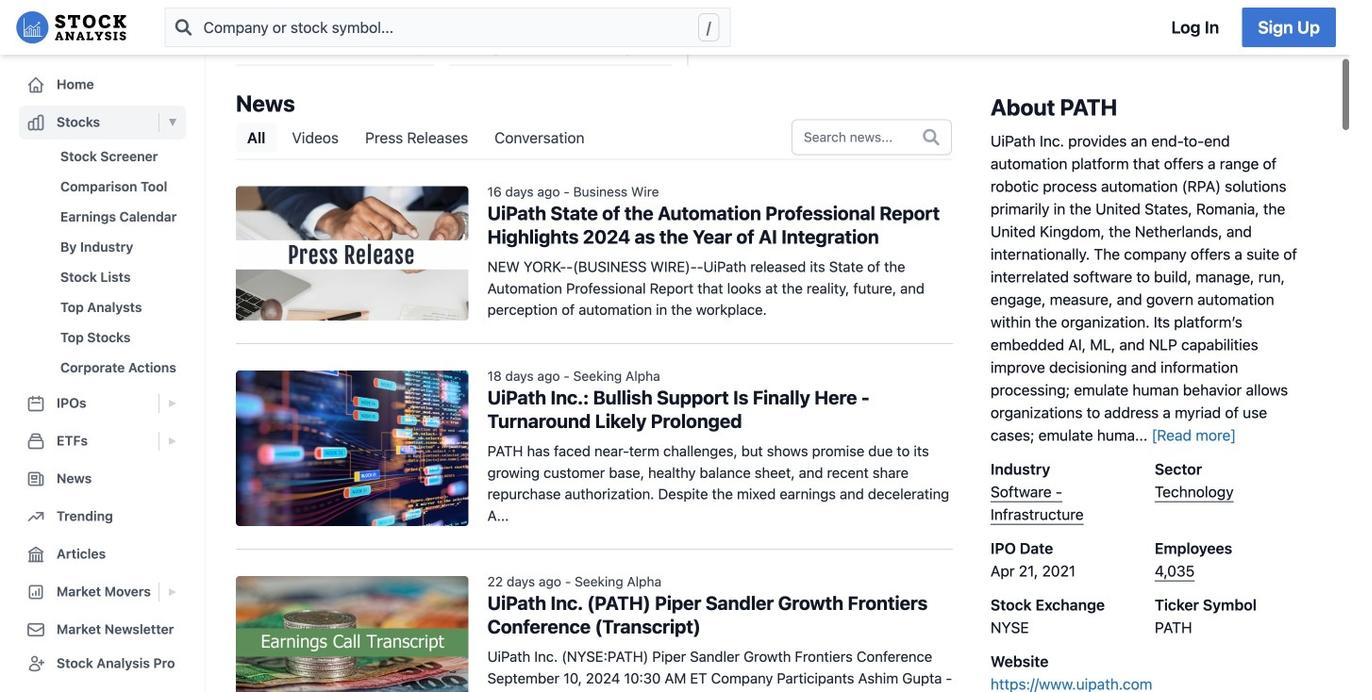 Task type: describe. For each thing, give the bounding box(es) containing it.
expand etfs menu image
[[163, 432, 182, 451]]

expand stocks menu image
[[163, 113, 182, 132]]

expand market movers menu image
[[163, 583, 182, 602]]



Task type: locate. For each thing, give the bounding box(es) containing it.
None search field
[[165, 8, 731, 47]]

Search text field
[[165, 8, 731, 47]]

expand ipos menu image
[[163, 394, 182, 413]]

Search news... text field
[[792, 119, 952, 155]]



